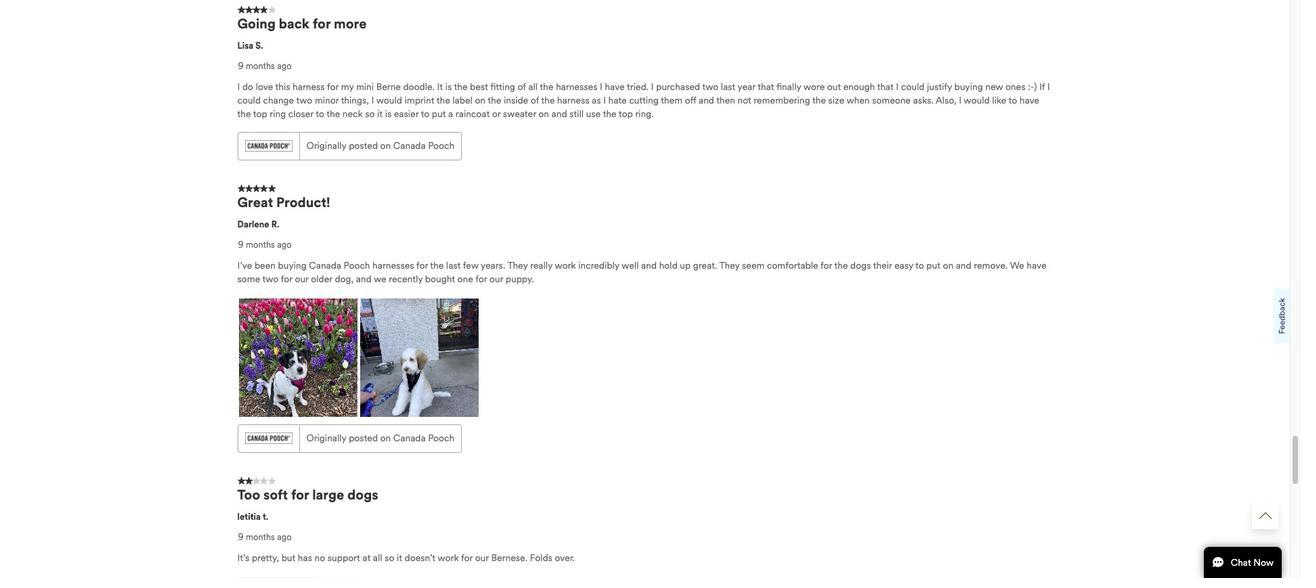 Task type: vqa. For each thing, say whether or not it's contained in the screenshot.
Kitchen by Reddy link
no



Task type: locate. For each thing, give the bounding box(es) containing it.
too
[[237, 487, 260, 504]]

ring
[[270, 108, 286, 120]]

1 9 from the top
[[238, 61, 244, 72]]

things,
[[341, 95, 369, 106]]

1 vertical spatial originally posted on canada pooch
[[306, 433, 455, 444]]

or
[[492, 108, 501, 120]]

and right off
[[699, 95, 714, 106]]

like
[[992, 95, 1007, 106]]

i've been buying canada pooch harnesses for the last few years. they really work incredibly well and hold up great. they seem comfortable for the dogs their easy to put on and remove. we have some two for our older dog, and we recently bought one for our puppy.
[[237, 260, 1047, 285]]

dogs inside i've been buying canada pooch harnesses for the last few years. they really work incredibly well and hold up great. they seem comfortable for the dogs their easy to put on and remove. we have some two for our older dog, and we recently bought one for our puppy.
[[851, 260, 871, 271]]

1 horizontal spatial put
[[927, 260, 941, 271]]

two up closer
[[296, 95, 312, 106]]

1 horizontal spatial two
[[296, 95, 312, 106]]

2 months from the top
[[246, 239, 275, 250]]

1 9 months ago from the top
[[238, 61, 292, 72]]

back
[[279, 15, 310, 32]]

would down new
[[964, 95, 990, 106]]

months up love
[[246, 61, 275, 72]]

last up then
[[721, 81, 736, 93]]

two
[[702, 81, 719, 93], [296, 95, 312, 106], [262, 273, 279, 285]]

doodle.
[[403, 81, 435, 93]]

0 vertical spatial all
[[528, 81, 538, 93]]

top left ring
[[253, 108, 267, 120]]

also,
[[936, 95, 957, 106]]

the down it in the left of the page
[[437, 95, 450, 106]]

1 vertical spatial 9
[[238, 239, 244, 250]]

this
[[275, 81, 290, 93]]

1 vertical spatial all
[[373, 552, 382, 564]]

1 vertical spatial it
[[397, 552, 402, 564]]

2 vertical spatial 9 months ago
[[238, 532, 292, 543]]

3 ago from the top
[[277, 532, 292, 543]]

ago down great product!
[[277, 239, 292, 250]]

then
[[717, 95, 735, 106]]

0 vertical spatial last
[[721, 81, 736, 93]]

months up been
[[246, 239, 275, 250]]

great product!
[[237, 194, 330, 211]]

9 up do
[[238, 61, 244, 72]]

all right at
[[373, 552, 382, 564]]

no
[[315, 552, 325, 564]]

last left few
[[446, 260, 461, 271]]

ago up this
[[277, 61, 292, 72]]

i've
[[237, 260, 252, 271]]

1 vertical spatial 9 months ago
[[238, 239, 292, 250]]

9 months ago up been
[[238, 239, 292, 250]]

it inside i do love this harness for my mini berne doodle. it is the best fitting of all the harnesses i have tried. i purchased two last year that finally wore out enough that i could justify buying new ones :-)  if i could change two minor things, i would imprint the label on the inside of the harness as i hate cutting them off and then not remembering the size when someone asks. also, i would like to have the top ring closer to the neck so it is easier to put a raincoat or sweater on and still use the top ring.
[[377, 108, 383, 120]]

0 vertical spatial it
[[377, 108, 383, 120]]

it left easier
[[377, 108, 383, 120]]

it
[[377, 108, 383, 120], [397, 552, 402, 564]]

0 horizontal spatial all
[[373, 552, 382, 564]]

the down minor
[[327, 108, 340, 120]]

buying inside i do love this harness for my mini berne doodle. it is the best fitting of all the harnesses i have tried. i purchased two last year that finally wore out enough that i could justify buying new ones :-)  if i could change two minor things, i would imprint the label on the inside of the harness as i hate cutting them off and then not remembering the size when someone asks. also, i would like to have the top ring closer to the neck so it is easier to put a raincoat or sweater on and still use the top ring.
[[955, 81, 983, 93]]

neck
[[343, 108, 363, 120]]

and left remove.
[[956, 260, 972, 271]]

0 vertical spatial originally
[[306, 140, 347, 151]]

large
[[312, 487, 344, 504]]

months
[[246, 61, 275, 72], [246, 239, 275, 250], [246, 532, 275, 543]]

have inside i've been buying canada pooch harnesses for the last few years. they really work incredibly well and hold up great. they seem comfortable for the dogs their easy to put on and remove. we have some two for our older dog, and we recently bought one for our puppy.
[[1027, 260, 1047, 271]]

years.
[[481, 260, 505, 271]]

love
[[256, 81, 273, 93]]

1 vertical spatial canada
[[309, 260, 341, 271]]

0 vertical spatial work
[[555, 260, 576, 271]]

on
[[475, 95, 486, 106], [539, 108, 549, 120], [380, 140, 391, 151], [943, 260, 954, 271], [380, 433, 391, 444]]

1 vertical spatial ago
[[277, 239, 292, 250]]

1 horizontal spatial harnesses
[[556, 81, 598, 93]]

1 vertical spatial is
[[385, 108, 392, 120]]

0 horizontal spatial of
[[518, 81, 526, 93]]

9 months ago up pretty,
[[238, 532, 292, 543]]

dogs left their
[[851, 260, 871, 271]]

0 vertical spatial of
[[518, 81, 526, 93]]

the up label
[[454, 81, 468, 93]]

the left their
[[835, 260, 848, 271]]

buying right been
[[278, 260, 307, 271]]

it left doesn't
[[397, 552, 402, 564]]

our left bernese.
[[475, 552, 489, 564]]

have up hate
[[605, 81, 625, 93]]

if
[[1040, 81, 1045, 93]]

1 would from the left
[[376, 95, 402, 106]]

last inside i've been buying canada pooch harnesses for the last few years. they really work incredibly well and hold up great. they seem comfortable for the dogs their easy to put on and remove. we have some two for our older dog, and we recently bought one for our puppy.
[[446, 260, 461, 271]]

bought
[[425, 273, 455, 285]]

all right fitting
[[528, 81, 538, 93]]

9 months ago for too
[[238, 532, 292, 543]]

product!
[[276, 194, 330, 211]]

0 horizontal spatial they
[[508, 260, 528, 271]]

our left older
[[295, 273, 309, 285]]

that right year
[[758, 81, 774, 93]]

0 horizontal spatial that
[[758, 81, 774, 93]]

1 horizontal spatial last
[[721, 81, 736, 93]]

been
[[255, 260, 276, 271]]

i
[[237, 81, 240, 93], [600, 81, 603, 93], [651, 81, 654, 93], [896, 81, 899, 93], [1048, 81, 1050, 93], [371, 95, 374, 106], [603, 95, 606, 106], [959, 95, 962, 106]]

1 horizontal spatial buying
[[955, 81, 983, 93]]

2 vertical spatial ago
[[277, 532, 292, 543]]

could up asks.
[[901, 81, 925, 93]]

put left "a"
[[432, 108, 446, 120]]

9 months ago up love
[[238, 61, 292, 72]]

they up puppy.
[[508, 260, 528, 271]]

0 vertical spatial so
[[365, 108, 375, 120]]

last inside i do love this harness for my mini berne doodle. it is the best fitting of all the harnesses i have tried. i purchased two last year that finally wore out enough that i could justify buying new ones :-)  if i could change two minor things, i would imprint the label on the inside of the harness as i hate cutting them off and then not remembering the size when someone asks. also, i would like to have the top ring closer to the neck so it is easier to put a raincoat or sweater on and still use the top ring.
[[721, 81, 736, 93]]

is
[[445, 81, 452, 93], [385, 108, 392, 120]]

could down do
[[237, 95, 261, 106]]

2 vertical spatial canada
[[393, 433, 426, 444]]

1 months from the top
[[246, 61, 275, 72]]

0 horizontal spatial top
[[253, 108, 267, 120]]

9 up i've
[[238, 239, 244, 250]]

3 months from the top
[[246, 532, 275, 543]]

label
[[453, 95, 473, 106]]

dogs
[[851, 260, 871, 271], [348, 487, 378, 504]]

0 vertical spatial put
[[432, 108, 446, 120]]

is left easier
[[385, 108, 392, 120]]

1 horizontal spatial all
[[528, 81, 538, 93]]

i right the also,
[[959, 95, 962, 106]]

all
[[528, 81, 538, 93], [373, 552, 382, 564]]

1 vertical spatial harnesses
[[373, 260, 414, 271]]

going
[[237, 15, 276, 32]]

1 vertical spatial originally
[[306, 433, 347, 444]]

2 vertical spatial two
[[262, 273, 279, 285]]

2 ago from the top
[[277, 239, 292, 250]]

for right 'comfortable'
[[821, 260, 832, 271]]

would down berne
[[376, 95, 402, 106]]

top down hate
[[619, 108, 633, 120]]

0 horizontal spatial put
[[432, 108, 446, 120]]

0 horizontal spatial it
[[377, 108, 383, 120]]

0 vertical spatial ago
[[277, 61, 292, 72]]

closer
[[288, 108, 314, 120]]

months for great
[[246, 239, 275, 250]]

new
[[986, 81, 1003, 93]]

0 vertical spatial dogs
[[851, 260, 871, 271]]

3 9 months ago from the top
[[238, 532, 292, 543]]

9 for great product!
[[238, 239, 244, 250]]

fitting
[[490, 81, 515, 93]]

of right inside
[[531, 95, 539, 106]]

well
[[622, 260, 639, 271]]

0 horizontal spatial our
[[295, 273, 309, 285]]

to
[[1009, 95, 1017, 106], [316, 108, 324, 120], [421, 108, 430, 120], [916, 260, 924, 271]]

work right the really
[[555, 260, 576, 271]]

2 vertical spatial months
[[246, 532, 275, 543]]

out
[[827, 81, 841, 93]]

more
[[334, 15, 367, 32]]

1 vertical spatial work
[[438, 552, 459, 564]]

could
[[901, 81, 925, 93], [237, 95, 261, 106]]

0 horizontal spatial harness
[[293, 81, 325, 93]]

for right back on the top of page
[[313, 15, 331, 32]]

still
[[570, 108, 584, 120]]

1 vertical spatial posted
[[349, 433, 378, 444]]

i right tried.
[[651, 81, 654, 93]]

raincoat
[[456, 108, 490, 120]]

2 originally from the top
[[306, 433, 347, 444]]

so inside i do love this harness for my mini berne doodle. it is the best fitting of all the harnesses i have tried. i purchased two last year that finally wore out enough that i could justify buying new ones :-)  if i could change two minor things, i would imprint the label on the inside of the harness as i hate cutting them off and then not remembering the size when someone asks. also, i would like to have the top ring closer to the neck so it is easier to put a raincoat or sweater on and still use the top ring.
[[365, 108, 375, 120]]

i up as on the top of the page
[[600, 81, 603, 93]]

have right we
[[1027, 260, 1047, 271]]

0 horizontal spatial dogs
[[348, 487, 378, 504]]

1 vertical spatial months
[[246, 239, 275, 250]]

2 horizontal spatial two
[[702, 81, 719, 93]]

the down the wore
[[813, 95, 826, 106]]

pooch inside i've been buying canada pooch harnesses for the last few years. they really work incredibly well and hold up great. they seem comfortable for the dogs their easy to put on and remove. we have some two for our older dog, and we recently bought one for our puppy.
[[344, 260, 370, 271]]

:-
[[1028, 81, 1034, 93]]

0 horizontal spatial harnesses
[[373, 260, 414, 271]]

their
[[873, 260, 892, 271]]

imprint
[[405, 95, 434, 106]]

1 horizontal spatial they
[[720, 260, 740, 271]]

1 vertical spatial put
[[927, 260, 941, 271]]

1 posted from the top
[[349, 140, 378, 151]]

harnesses up as on the top of the page
[[556, 81, 598, 93]]

0 vertical spatial is
[[445, 81, 452, 93]]

i do love this harness for my mini berne doodle. it is the best fitting of all the harnesses i have tried. i purchased two last year that finally wore out enough that i could justify buying new ones :-)  if i could change two minor things, i would imprint the label on the inside of the harness as i hate cutting them off and then not remembering the size when someone asks. also, i would like to have the top ring closer to the neck so it is easier to put a raincoat or sweater on and still use the top ring.
[[237, 81, 1050, 120]]

hate
[[609, 95, 627, 106]]

1 horizontal spatial would
[[964, 95, 990, 106]]

1 vertical spatial so
[[385, 552, 394, 564]]

2 would from the left
[[964, 95, 990, 106]]

two down been
[[262, 273, 279, 285]]

0 vertical spatial harnesses
[[556, 81, 598, 93]]

best
[[470, 81, 488, 93]]

canada
[[393, 140, 426, 151], [309, 260, 341, 271], [393, 433, 426, 444]]

1 horizontal spatial harness
[[557, 95, 590, 106]]

put right easy
[[927, 260, 941, 271]]

originally
[[306, 140, 347, 151], [306, 433, 347, 444]]

1 horizontal spatial dogs
[[851, 260, 871, 271]]

of up inside
[[518, 81, 526, 93]]

1 that from the left
[[758, 81, 774, 93]]

1 vertical spatial last
[[446, 260, 461, 271]]

at
[[363, 552, 371, 564]]

i up someone at the top right
[[896, 81, 899, 93]]

the down hate
[[603, 108, 617, 120]]

0 vertical spatial 9 months ago
[[238, 61, 292, 72]]

1 horizontal spatial that
[[877, 81, 894, 93]]

2 9 months ago from the top
[[238, 239, 292, 250]]

our down the years.
[[490, 273, 503, 285]]

0 vertical spatial could
[[901, 81, 925, 93]]

9
[[238, 61, 244, 72], [238, 239, 244, 250], [238, 532, 244, 543]]

cutting
[[629, 95, 659, 106]]

0 vertical spatial 9
[[238, 61, 244, 72]]

sweater
[[503, 108, 536, 120]]

put inside i do love this harness for my mini berne doodle. it is the best fitting of all the harnesses i have tried. i purchased two last year that finally wore out enough that i could justify buying new ones :-)  if i could change two minor things, i would imprint the label on the inside of the harness as i hate cutting them off and then not remembering the size when someone asks. also, i would like to have the top ring closer to the neck so it is easier to put a raincoat or sweater on and still use the top ring.
[[432, 108, 446, 120]]

1 horizontal spatial of
[[531, 95, 539, 106]]

for left my
[[327, 81, 339, 93]]

0 vertical spatial buying
[[955, 81, 983, 93]]

2 9 from the top
[[238, 239, 244, 250]]

0 horizontal spatial so
[[365, 108, 375, 120]]

0 vertical spatial pooch
[[428, 140, 455, 151]]

and right well
[[641, 260, 657, 271]]

have down :-
[[1020, 95, 1040, 106]]

1 horizontal spatial top
[[619, 108, 633, 120]]

recently
[[389, 273, 423, 285]]

the up the bought
[[430, 260, 444, 271]]

scroll to top image
[[1260, 510, 1272, 522]]

that up someone at the top right
[[877, 81, 894, 93]]

over.
[[555, 552, 575, 564]]

top
[[253, 108, 267, 120], [619, 108, 633, 120]]

0 horizontal spatial would
[[376, 95, 402, 106]]

they left seem
[[720, 260, 740, 271]]

9 for too soft for large dogs
[[238, 532, 244, 543]]

two up then
[[702, 81, 719, 93]]

doesn't
[[405, 552, 436, 564]]

0 horizontal spatial two
[[262, 273, 279, 285]]

1 horizontal spatial work
[[555, 260, 576, 271]]

harness up minor
[[293, 81, 325, 93]]

for
[[313, 15, 331, 32], [327, 81, 339, 93], [416, 260, 428, 271], [821, 260, 832, 271], [281, 273, 293, 285], [476, 273, 487, 285], [291, 487, 309, 504], [461, 552, 473, 564]]

0 horizontal spatial could
[[237, 95, 261, 106]]

months up pretty,
[[246, 532, 275, 543]]

originally up large at the bottom
[[306, 433, 347, 444]]

3 9 from the top
[[238, 532, 244, 543]]

of
[[518, 81, 526, 93], [531, 95, 539, 106]]

for right soft at the left bottom of page
[[291, 487, 309, 504]]

one
[[458, 273, 473, 285]]

for right one
[[476, 273, 487, 285]]

0 vertical spatial originally posted on canada pooch
[[306, 140, 455, 151]]

months for too
[[246, 532, 275, 543]]

2 vertical spatial have
[[1027, 260, 1047, 271]]

dogs right large at the bottom
[[348, 487, 378, 504]]

9 up it's
[[238, 532, 244, 543]]

1 vertical spatial buying
[[278, 260, 307, 271]]

0 vertical spatial posted
[[349, 140, 378, 151]]

so right at
[[385, 552, 394, 564]]

0 horizontal spatial buying
[[278, 260, 307, 271]]

to right easy
[[916, 260, 924, 271]]

1 vertical spatial two
[[296, 95, 312, 106]]

buying left new
[[955, 81, 983, 93]]

styled arrow button link
[[1252, 503, 1279, 530]]

harnesses up recently
[[373, 260, 414, 271]]

so right neck
[[365, 108, 375, 120]]

2 horizontal spatial our
[[490, 273, 503, 285]]

originally down closer
[[306, 140, 347, 151]]

two inside i've been buying canada pooch harnesses for the last few years. they really work incredibly well and hold up great. they seem comfortable for the dogs their easy to put on and remove. we have some two for our older dog, and we recently bought one for our puppy.
[[262, 273, 279, 285]]

ago up but
[[277, 532, 292, 543]]

harness up still
[[557, 95, 590, 106]]

2 vertical spatial 9
[[238, 532, 244, 543]]

pooch
[[428, 140, 455, 151], [344, 260, 370, 271], [428, 433, 455, 444]]

0 vertical spatial months
[[246, 61, 275, 72]]

enough
[[844, 81, 875, 93]]

finally
[[777, 81, 801, 93]]

is right it in the left of the page
[[445, 81, 452, 93]]

would
[[376, 95, 402, 106], [964, 95, 990, 106]]

ago
[[277, 61, 292, 72], [277, 239, 292, 250], [277, 532, 292, 543]]

but
[[282, 552, 296, 564]]

0 horizontal spatial last
[[446, 260, 461, 271]]

1 vertical spatial pooch
[[344, 260, 370, 271]]

1 vertical spatial harness
[[557, 95, 590, 106]]

work right doesn't
[[438, 552, 459, 564]]

2 vertical spatial pooch
[[428, 433, 455, 444]]

for inside i do love this harness for my mini berne doodle. it is the best fitting of all the harnesses i have tried. i purchased two last year that finally wore out enough that i could justify buying new ones :-)  if i could change two minor things, i would imprint the label on the inside of the harness as i hate cutting them off and then not remembering the size when someone asks. also, i would like to have the top ring closer to the neck so it is easier to put a raincoat or sweater on and still use the top ring.
[[327, 81, 339, 93]]

1 ago from the top
[[277, 61, 292, 72]]

and left still
[[552, 108, 567, 120]]



Task type: describe. For each thing, give the bounding box(es) containing it.
as
[[592, 95, 601, 106]]

the down do
[[237, 108, 251, 120]]

mini
[[356, 81, 374, 93]]

use
[[586, 108, 601, 120]]

not
[[738, 95, 752, 106]]

1 vertical spatial have
[[1020, 95, 1040, 106]]

folds
[[530, 552, 553, 564]]

i left do
[[237, 81, 240, 93]]

a
[[448, 108, 453, 120]]

all inside i do love this harness for my mini berne doodle. it is the best fitting of all the harnesses i have tried. i purchased two last year that finally wore out enough that i could justify buying new ones :-)  if i could change two minor things, i would imprint the label on the inside of the harness as i hate cutting them off and then not remembering the size when someone asks. also, i would like to have the top ring closer to the neck so it is easier to put a raincoat or sweater on and still use the top ring.
[[528, 81, 538, 93]]

harnesses inside i do love this harness for my mini berne doodle. it is the best fitting of all the harnesses i have tried. i purchased two last year that finally wore out enough that i could justify buying new ones :-)  if i could change two minor things, i would imprint the label on the inside of the harness as i hate cutting them off and then not remembering the size when someone asks. also, i would like to have the top ring closer to the neck so it is easier to put a raincoat or sweater on and still use the top ring.
[[556, 81, 598, 93]]

1 originally from the top
[[306, 140, 347, 151]]

change
[[263, 95, 294, 106]]

2 posted from the top
[[349, 433, 378, 444]]

1 originally posted on canada pooch from the top
[[306, 140, 455, 151]]

it's
[[237, 552, 250, 564]]

has
[[298, 552, 312, 564]]

to right like
[[1009, 95, 1017, 106]]

ring.
[[635, 108, 654, 120]]

1 top from the left
[[253, 108, 267, 120]]

when
[[847, 95, 870, 106]]

seem
[[742, 260, 765, 271]]

i right if
[[1048, 81, 1050, 93]]

we
[[374, 273, 387, 285]]

harnesses inside i've been buying canada pooch harnesses for the last few years. they really work incredibly well and hold up great. they seem comfortable for the dogs their easy to put on and remove. we have some two for our older dog, and we recently bought one for our puppy.
[[373, 260, 414, 271]]

to inside i've been buying canada pooch harnesses for the last few years. they really work incredibly well and hold up great. they seem comfortable for the dogs their easy to put on and remove. we have some two for our older dog, and we recently bought one for our puppy.
[[916, 260, 924, 271]]

0 horizontal spatial is
[[385, 108, 392, 120]]

really
[[530, 260, 553, 271]]

0 horizontal spatial work
[[438, 552, 459, 564]]

wore
[[804, 81, 825, 93]]

justify
[[927, 81, 952, 93]]

the right fitting
[[540, 81, 554, 93]]

bernese.
[[491, 552, 528, 564]]

months for going
[[246, 61, 275, 72]]

0 vertical spatial have
[[605, 81, 625, 93]]

1 vertical spatial dogs
[[348, 487, 378, 504]]

)
[[1034, 81, 1037, 93]]

older
[[311, 273, 332, 285]]

too soft for large dogs
[[237, 487, 378, 504]]

on inside i've been buying canada pooch harnesses for the last few years. they really work incredibly well and hold up great. they seem comfortable for the dogs their easy to put on and remove. we have some two for our older dog, and we recently bought one for our puppy.
[[943, 260, 954, 271]]

to down minor
[[316, 108, 324, 120]]

few
[[463, 260, 479, 271]]

work inside i've been buying canada pooch harnesses for the last few years. they really work incredibly well and hold up great. they seem comfortable for the dogs their easy to put on and remove. we have some two for our older dog, and we recently bought one for our puppy.
[[555, 260, 576, 271]]

1 horizontal spatial could
[[901, 81, 925, 93]]

1 they from the left
[[508, 260, 528, 271]]

for left bernese.
[[461, 552, 473, 564]]

and left we
[[356, 273, 372, 285]]

it
[[437, 81, 443, 93]]

going back for more
[[237, 15, 367, 32]]

0 vertical spatial harness
[[293, 81, 325, 93]]

purchased
[[656, 81, 700, 93]]

soft
[[263, 487, 288, 504]]

for up recently
[[416, 260, 428, 271]]

2 originally posted on canada pooch from the top
[[306, 433, 455, 444]]

tried.
[[627, 81, 649, 93]]

dog,
[[335, 273, 354, 285]]

to down imprint
[[421, 108, 430, 120]]

up
[[680, 260, 691, 271]]

1 horizontal spatial is
[[445, 81, 452, 93]]

ago for product!
[[277, 239, 292, 250]]

1 vertical spatial could
[[237, 95, 261, 106]]

ago for soft
[[277, 532, 292, 543]]

the up or
[[488, 95, 501, 106]]

some
[[237, 273, 260, 285]]

easier
[[394, 108, 419, 120]]

put inside i've been buying canada pooch harnesses for the last few years. they really work incredibly well and hold up great. they seem comfortable for the dogs their easy to put on and remove. we have some two for our older dog, and we recently bought one for our puppy.
[[927, 260, 941, 271]]

easy
[[895, 260, 913, 271]]

great.
[[693, 260, 717, 271]]

0 vertical spatial two
[[702, 81, 719, 93]]

size
[[829, 95, 845, 106]]

2 top from the left
[[619, 108, 633, 120]]

ago for back
[[277, 61, 292, 72]]

i down mini
[[371, 95, 374, 106]]

9 for going back for more
[[238, 61, 244, 72]]

we
[[1010, 260, 1025, 271]]

0 vertical spatial canada
[[393, 140, 426, 151]]

year
[[738, 81, 756, 93]]

remembering
[[754, 95, 810, 106]]

the right inside
[[541, 95, 555, 106]]

hold
[[659, 260, 678, 271]]

someone
[[872, 95, 911, 106]]

9 months ago for going
[[238, 61, 292, 72]]

support
[[328, 552, 360, 564]]

puppy.
[[506, 273, 534, 285]]

off
[[685, 95, 696, 106]]

them
[[661, 95, 683, 106]]

1 horizontal spatial so
[[385, 552, 394, 564]]

my
[[341, 81, 354, 93]]

1 horizontal spatial our
[[475, 552, 489, 564]]

incredibly
[[578, 260, 620, 271]]

1 vertical spatial of
[[531, 95, 539, 106]]

comfortable
[[767, 260, 818, 271]]

berne
[[376, 81, 401, 93]]

pretty,
[[252, 552, 279, 564]]

inside
[[504, 95, 528, 106]]

asks.
[[913, 95, 934, 106]]

buying inside i've been buying canada pooch harnesses for the last few years. they really work incredibly well and hold up great. they seem comfortable for the dogs their easy to put on and remove. we have some two for our older dog, and we recently bought one for our puppy.
[[278, 260, 307, 271]]

1 horizontal spatial it
[[397, 552, 402, 564]]

2 that from the left
[[877, 81, 894, 93]]

for left older
[[281, 273, 293, 285]]

ones
[[1006, 81, 1026, 93]]

do
[[242, 81, 253, 93]]

great
[[237, 194, 273, 211]]

i right as on the top of the page
[[603, 95, 606, 106]]

minor
[[315, 95, 339, 106]]

it's pretty, but has no support at all so it doesn't work for our bernese. folds over.
[[237, 552, 575, 564]]

2 they from the left
[[720, 260, 740, 271]]

9 months ago for great
[[238, 239, 292, 250]]

canada inside i've been buying canada pooch harnesses for the last few years. they really work incredibly well and hold up great. they seem comfortable for the dogs their easy to put on and remove. we have some two for our older dog, and we recently bought one for our puppy.
[[309, 260, 341, 271]]

remove.
[[974, 260, 1008, 271]]



